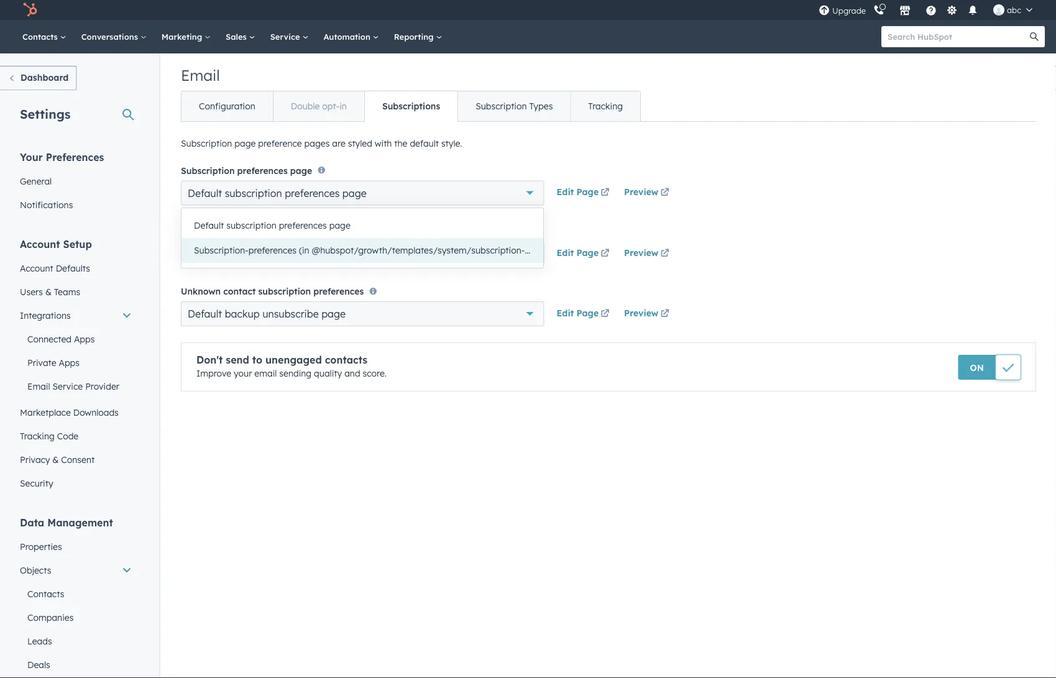 Task type: describe. For each thing, give the bounding box(es) containing it.
preview for default subscription confirmation page
[[624, 247, 659, 258]]

privacy & consent
[[20, 454, 95, 465]]

settings
[[20, 106, 71, 122]]

preview link for default subscription confirmation page
[[624, 246, 672, 261]]

subscription preferences page
[[181, 165, 312, 176]]

edit page for default subscription preferences page
[[557, 186, 599, 197]]

marketing link
[[154, 20, 218, 53]]

account defaults
[[20, 263, 90, 274]]

defaults
[[56, 263, 90, 274]]

notifications
[[20, 199, 73, 210]]

configuration
[[199, 101, 255, 112]]

your
[[20, 151, 43, 163]]

settings link
[[944, 3, 960, 16]]

& for users
[[45, 286, 52, 297]]

edit page for default backup unsubscribe page
[[557, 307, 599, 318]]

subscription for subscription types
[[476, 101, 527, 112]]

account setup element
[[12, 237, 139, 495]]

preview link for default subscription preferences page
[[624, 186, 672, 200]]

configuration link
[[182, 91, 273, 121]]

don't
[[196, 354, 223, 366]]

preferences down the preference
[[237, 165, 288, 176]]

properties link
[[12, 535, 139, 559]]

with
[[375, 138, 392, 149]]

dashboard link
[[0, 66, 77, 90]]

service inside account setup element
[[53, 381, 83, 392]]

conversations link
[[74, 20, 154, 53]]

default subscription confirmation page
[[188, 247, 372, 260]]

gary orlando image
[[993, 4, 1005, 16]]

marketplaces image
[[900, 6, 911, 17]]

consent
[[61, 454, 95, 465]]

preview for default subscription preferences page
[[624, 186, 659, 197]]

preferences inside button
[[279, 220, 327, 231]]

hubspot image
[[22, 2, 37, 17]]

tracking code
[[20, 431, 78, 441]]

edit page link for default subscription confirmation page
[[557, 246, 612, 261]]

notifications button
[[962, 0, 984, 20]]

subscription-
[[194, 245, 249, 256]]

data management
[[20, 516, 113, 529]]

edit page for default subscription confirmation page
[[557, 247, 599, 258]]

style.
[[441, 138, 462, 149]]

leads
[[27, 636, 52, 647]]

connected apps link
[[12, 327, 139, 351]]

setup
[[63, 238, 92, 250]]

integrations button
[[12, 304, 139, 327]]

page for default subscription preferences page
[[577, 186, 599, 197]]

code
[[57, 431, 78, 441]]

edit page link for default subscription preferences page
[[557, 186, 612, 200]]

upgrade
[[832, 6, 866, 16]]

reporting link
[[387, 20, 450, 53]]

sales link
[[218, 20, 263, 53]]

default subscription preferences page inside popup button
[[188, 187, 367, 199]]

update
[[237, 225, 268, 236]]

help image
[[926, 6, 937, 17]]

edit for default backup unsubscribe page
[[557, 307, 574, 318]]

deals link
[[12, 653, 139, 677]]

contacts
[[325, 354, 368, 366]]

in
[[340, 101, 347, 112]]

backup
[[225, 308, 260, 320]]

subscription for subscription page preference pages are styled with the default style.
[[181, 138, 232, 149]]

score.
[[363, 368, 387, 379]]

1 horizontal spatial link opens in a new window image
[[661, 246, 669, 261]]

preferences up the default backup unsubscribe page popup button at the top of page
[[313, 286, 364, 297]]

email for email service provider
[[27, 381, 50, 392]]

edit for default subscription confirmation page
[[557, 247, 574, 258]]

menu containing abc
[[818, 0, 1041, 20]]

tracking for tracking code
[[20, 431, 55, 441]]

tracking code link
[[12, 424, 139, 448]]

default subscription confirmation page button
[[181, 241, 544, 266]]

account setup
[[20, 238, 92, 250]]

provider
[[85, 381, 119, 392]]

unknown contact subscription preferences
[[181, 286, 364, 297]]

account for account defaults
[[20, 263, 53, 274]]

general link
[[12, 169, 139, 193]]

double opt-in link
[[273, 91, 364, 121]]

subscription-preferences (in @hubspot/growth/templates/system/subscription-preferences.html) button
[[182, 238, 596, 263]]

default
[[410, 138, 439, 149]]

contact
[[223, 286, 256, 297]]

are
[[332, 138, 346, 149]]

connected apps
[[27, 334, 95, 344]]

security link
[[12, 472, 139, 495]]

calling icon image
[[873, 5, 885, 16]]

account for account setup
[[20, 238, 60, 250]]

automation
[[324, 31, 373, 42]]

preference
[[258, 138, 302, 149]]

(in
[[299, 245, 309, 256]]

calling icon button
[[869, 2, 890, 18]]

subscription inside popup button
[[225, 247, 282, 260]]

subscription inside popup button
[[225, 187, 282, 199]]

improve
[[196, 368, 231, 379]]

objects
[[20, 565, 51, 576]]

unknown
[[181, 286, 221, 297]]

companies
[[27, 612, 74, 623]]

pages
[[304, 138, 330, 149]]

data management element
[[12, 516, 139, 678]]

unengaged
[[265, 354, 322, 366]]

connected
[[27, 334, 72, 344]]

page inside popup button
[[348, 247, 372, 260]]

users & teams
[[20, 286, 80, 297]]

0 vertical spatial service
[[270, 31, 302, 42]]

the
[[394, 138, 407, 149]]

& for privacy
[[52, 454, 59, 465]]

0 vertical spatial contacts
[[22, 31, 60, 42]]

apps for private apps
[[59, 357, 80, 368]]

contacts link for conversations 'link'
[[15, 20, 74, 53]]

deals
[[27, 659, 50, 670]]

service link
[[263, 20, 316, 53]]

users
[[20, 286, 43, 297]]

send
[[226, 354, 249, 366]]

sending
[[279, 368, 312, 379]]

sales
[[226, 31, 249, 42]]

types
[[529, 101, 553, 112]]

default subscription preferences page button
[[182, 213, 543, 238]]

upgrade image
[[819, 5, 830, 16]]

account defaults link
[[12, 256, 139, 280]]

edit for default subscription preferences page
[[557, 186, 574, 197]]



Task type: vqa. For each thing, say whether or not it's contained in the screenshot.


Task type: locate. For each thing, give the bounding box(es) containing it.
notifications link
[[12, 193, 139, 217]]

security
[[20, 478, 53, 489]]

management
[[47, 516, 113, 529]]

opt-
[[322, 101, 340, 112]]

private apps
[[27, 357, 80, 368]]

subscription down subscription preferences page
[[225, 187, 282, 199]]

general
[[20, 176, 52, 187]]

1 vertical spatial edit page link
[[557, 246, 612, 261]]

3 edit page link from the top
[[557, 307, 612, 321]]

preferences down subscription update confirmation page
[[249, 245, 297, 256]]

privacy & consent link
[[12, 448, 139, 472]]

contacts inside data management element
[[27, 588, 64, 599]]

list box
[[182, 208, 596, 268]]

contacts link up companies on the left of page
[[12, 582, 139, 606]]

quality
[[314, 368, 342, 379]]

reporting
[[394, 31, 436, 42]]

data
[[20, 516, 44, 529]]

default inside button
[[194, 220, 224, 231]]

1 page from the top
[[577, 186, 599, 197]]

conversations
[[81, 31, 140, 42]]

users & teams link
[[12, 280, 139, 304]]

subscription inside 'link'
[[476, 101, 527, 112]]

0 vertical spatial edit page
[[557, 186, 599, 197]]

subscription types link
[[458, 91, 570, 121]]

2 page from the top
[[577, 247, 599, 258]]

2 vertical spatial preview
[[624, 307, 659, 318]]

marketing
[[162, 31, 205, 42]]

default down unknown
[[188, 308, 222, 320]]

default up unknown
[[188, 247, 222, 260]]

contacts link for the companies link
[[12, 582, 139, 606]]

confirmation for update
[[270, 225, 326, 236]]

0 horizontal spatial link opens in a new window image
[[601, 249, 610, 258]]

marketplace
[[20, 407, 71, 418]]

double
[[291, 101, 320, 112]]

0 vertical spatial preview link
[[624, 186, 672, 200]]

preferences inside popup button
[[285, 187, 340, 199]]

1 vertical spatial edit
[[557, 247, 574, 258]]

page inside button
[[329, 220, 350, 231]]

list box containing default subscription preferences page
[[182, 208, 596, 268]]

abc button
[[986, 0, 1040, 20]]

@hubspot/growth/templates/system/subscription-
[[312, 245, 525, 256]]

unsubscribe
[[262, 308, 319, 320]]

page
[[577, 186, 599, 197], [577, 247, 599, 258], [577, 307, 599, 318]]

styled
[[348, 138, 372, 149]]

2 account from the top
[[20, 263, 53, 274]]

Search HubSpot search field
[[882, 26, 1034, 47]]

2 preview from the top
[[624, 247, 659, 258]]

contacts link down hubspot link
[[15, 20, 74, 53]]

service
[[270, 31, 302, 42], [53, 381, 83, 392]]

3 preview from the top
[[624, 307, 659, 318]]

0 vertical spatial &
[[45, 286, 52, 297]]

apps up 'email service provider'
[[59, 357, 80, 368]]

apps for connected apps
[[74, 334, 95, 344]]

0 vertical spatial preview
[[624, 186, 659, 197]]

2 edit page link from the top
[[557, 246, 612, 261]]

subscription up subscription- in the left top of the page
[[226, 220, 276, 231]]

default
[[188, 187, 222, 199], [194, 220, 224, 231], [188, 247, 222, 260], [188, 308, 222, 320]]

3 preview link from the top
[[624, 307, 672, 321]]

navigation containing configuration
[[181, 91, 641, 122]]

don't send to unengaged contacts improve your email sending quality and score.
[[196, 354, 387, 379]]

default subscription preferences page button
[[181, 180, 544, 205]]

subscription for subscription update confirmation page
[[181, 225, 235, 236]]

contacts
[[22, 31, 60, 42], [27, 588, 64, 599]]

2 preview link from the top
[[624, 246, 672, 261]]

0 horizontal spatial tracking
[[20, 431, 55, 441]]

your preferences element
[[12, 150, 139, 217]]

0 horizontal spatial &
[[45, 286, 52, 297]]

confirmation up (in
[[270, 225, 326, 236]]

subscription page preference pages are styled with the default style.
[[181, 138, 462, 149]]

0 vertical spatial confirmation
[[270, 225, 326, 236]]

1 vertical spatial default subscription preferences page
[[194, 220, 350, 231]]

default for default subscription preferences page
[[188, 187, 222, 199]]

preview
[[624, 186, 659, 197], [624, 247, 659, 258], [624, 307, 659, 318]]

default inside popup button
[[188, 247, 222, 260]]

1 vertical spatial edit page
[[557, 247, 599, 258]]

1 edit page link from the top
[[557, 186, 612, 200]]

2 edit page from the top
[[557, 247, 599, 258]]

0 vertical spatial page
[[577, 186, 599, 197]]

to
[[252, 354, 262, 366]]

1 vertical spatial apps
[[59, 357, 80, 368]]

tracking link
[[570, 91, 640, 121]]

subscription update confirmation page
[[181, 225, 350, 236]]

tracking for tracking
[[588, 101, 623, 112]]

1 edit from the top
[[557, 186, 574, 197]]

1 vertical spatial &
[[52, 454, 59, 465]]

0 vertical spatial contacts link
[[15, 20, 74, 53]]

page for default subscription confirmation page
[[577, 247, 599, 258]]

0 vertical spatial tracking
[[588, 101, 623, 112]]

subscription up unsubscribe
[[258, 286, 311, 297]]

1 vertical spatial confirmation
[[285, 247, 345, 260]]

email inside account setup element
[[27, 381, 50, 392]]

marketplace downloads
[[20, 407, 119, 418]]

email up configuration
[[181, 66, 220, 85]]

1 vertical spatial account
[[20, 263, 53, 274]]

0 vertical spatial default subscription preferences page
[[188, 187, 367, 199]]

tracking inside account setup element
[[20, 431, 55, 441]]

link opens in a new window image
[[601, 186, 610, 200], [661, 186, 669, 200], [601, 189, 610, 197], [661, 189, 669, 197], [601, 246, 610, 261], [661, 249, 669, 258], [601, 307, 610, 321], [661, 307, 669, 321], [601, 310, 610, 318], [661, 310, 669, 318]]

default subscription preferences page up default subscription confirmation page on the top
[[194, 220, 350, 231]]

page for default backup unsubscribe page
[[577, 307, 599, 318]]

privacy
[[20, 454, 50, 465]]

properties
[[20, 541, 62, 552]]

2 vertical spatial edit
[[557, 307, 574, 318]]

private
[[27, 357, 56, 368]]

& right 'privacy'
[[52, 454, 59, 465]]

subscription inside button
[[226, 220, 276, 231]]

1 vertical spatial preview
[[624, 247, 659, 258]]

default down subscription preferences page
[[188, 187, 222, 199]]

hubspot link
[[15, 2, 47, 17]]

on
[[970, 362, 984, 373]]

1 vertical spatial service
[[53, 381, 83, 392]]

marketplaces button
[[892, 0, 918, 20]]

3 edit from the top
[[557, 307, 574, 318]]

subscription down update
[[225, 247, 282, 260]]

your
[[234, 368, 252, 379]]

1 horizontal spatial tracking
[[588, 101, 623, 112]]

1 vertical spatial contacts link
[[12, 582, 139, 606]]

1 account from the top
[[20, 238, 60, 250]]

settings image
[[947, 5, 958, 16]]

2 vertical spatial preview link
[[624, 307, 672, 321]]

automation link
[[316, 20, 387, 53]]

0 vertical spatial edit page link
[[557, 186, 612, 200]]

edit page link for default backup unsubscribe page
[[557, 307, 612, 321]]

contacts down hubspot link
[[22, 31, 60, 42]]

notifications image
[[967, 6, 979, 17]]

help button
[[921, 0, 942, 20]]

2 vertical spatial edit page
[[557, 307, 599, 318]]

1 edit page from the top
[[557, 186, 599, 197]]

subscription
[[476, 101, 527, 112], [181, 138, 232, 149], [181, 165, 235, 176], [181, 225, 235, 236]]

1 vertical spatial contacts
[[27, 588, 64, 599]]

account up users at left top
[[20, 263, 53, 274]]

preview link for default backup unsubscribe page
[[624, 307, 672, 321]]

objects button
[[12, 559, 139, 582]]

1 horizontal spatial email
[[181, 66, 220, 85]]

subscription for subscription preferences page
[[181, 165, 235, 176]]

1 preview link from the top
[[624, 186, 672, 200]]

preferences.html)
[[525, 245, 596, 256]]

default backup unsubscribe page
[[188, 308, 346, 320]]

default for default subscription confirmation page
[[188, 247, 222, 260]]

default subscription preferences page down subscription preferences page
[[188, 187, 367, 199]]

service right sales link
[[270, 31, 302, 42]]

preferences inside button
[[249, 245, 297, 256]]

2 edit from the top
[[557, 247, 574, 258]]

companies link
[[12, 606, 139, 629]]

menu
[[818, 0, 1041, 20]]

confirmation inside popup button
[[285, 247, 345, 260]]

email for email
[[181, 66, 220, 85]]

preferences up (in
[[279, 220, 327, 231]]

0 vertical spatial email
[[181, 66, 220, 85]]

0 vertical spatial edit
[[557, 186, 574, 197]]

apps down integrations button
[[74, 334, 95, 344]]

navigation
[[181, 91, 641, 122]]

confirmation for subscription
[[285, 247, 345, 260]]

confirmation
[[270, 225, 326, 236], [285, 247, 345, 260]]

search button
[[1024, 26, 1045, 47]]

preferences
[[46, 151, 104, 163]]

& right users at left top
[[45, 286, 52, 297]]

default subscription preferences page inside button
[[194, 220, 350, 231]]

subscription
[[225, 187, 282, 199], [226, 220, 276, 231], [225, 247, 282, 260], [258, 286, 311, 297]]

1 vertical spatial preview link
[[624, 246, 672, 261]]

preview link
[[624, 186, 672, 200], [624, 246, 672, 261], [624, 307, 672, 321]]

leads link
[[12, 629, 139, 653]]

link opens in a new window image
[[661, 246, 669, 261], [601, 249, 610, 258]]

edit
[[557, 186, 574, 197], [557, 247, 574, 258], [557, 307, 574, 318]]

0 horizontal spatial service
[[53, 381, 83, 392]]

abc
[[1007, 5, 1021, 15]]

1 horizontal spatial &
[[52, 454, 59, 465]]

contacts up companies on the left of page
[[27, 588, 64, 599]]

1 vertical spatial email
[[27, 381, 50, 392]]

1 vertical spatial tracking
[[20, 431, 55, 441]]

1 vertical spatial page
[[577, 247, 599, 258]]

default up subscription- in the left top of the page
[[194, 220, 224, 231]]

1 horizontal spatial service
[[270, 31, 302, 42]]

preview for default backup unsubscribe page
[[624, 307, 659, 318]]

1 preview from the top
[[624, 186, 659, 197]]

default backup unsubscribe page button
[[181, 302, 544, 326]]

2 vertical spatial edit page link
[[557, 307, 612, 321]]

0 vertical spatial apps
[[74, 334, 95, 344]]

3 page from the top
[[577, 307, 599, 318]]

0 vertical spatial account
[[20, 238, 60, 250]]

private apps link
[[12, 351, 139, 375]]

service down private apps link
[[53, 381, 83, 392]]

your preferences
[[20, 151, 104, 163]]

email
[[254, 368, 277, 379]]

subscription-preferences (in @hubspot/growth/templates/system/subscription-preferences.html)
[[194, 245, 596, 256]]

account up account defaults
[[20, 238, 60, 250]]

0 horizontal spatial email
[[27, 381, 50, 392]]

preferences
[[237, 165, 288, 176], [285, 187, 340, 199], [279, 220, 327, 231], [249, 245, 297, 256], [313, 286, 364, 297]]

page
[[235, 138, 256, 149], [290, 165, 312, 176], [342, 187, 367, 199], [329, 220, 350, 231], [328, 225, 350, 236], [348, 247, 372, 260], [321, 308, 346, 320]]

&
[[45, 286, 52, 297], [52, 454, 59, 465]]

3 edit page from the top
[[557, 307, 599, 318]]

2 vertical spatial page
[[577, 307, 599, 318]]

subscriptions
[[382, 101, 440, 112]]

and
[[345, 368, 360, 379]]

preferences down pages
[[285, 187, 340, 199]]

default for default backup unsubscribe page
[[188, 308, 222, 320]]

confirmation down subscription update confirmation page
[[285, 247, 345, 260]]

email down private
[[27, 381, 50, 392]]

account
[[20, 238, 60, 250], [20, 263, 53, 274]]

search image
[[1030, 32, 1039, 41]]



